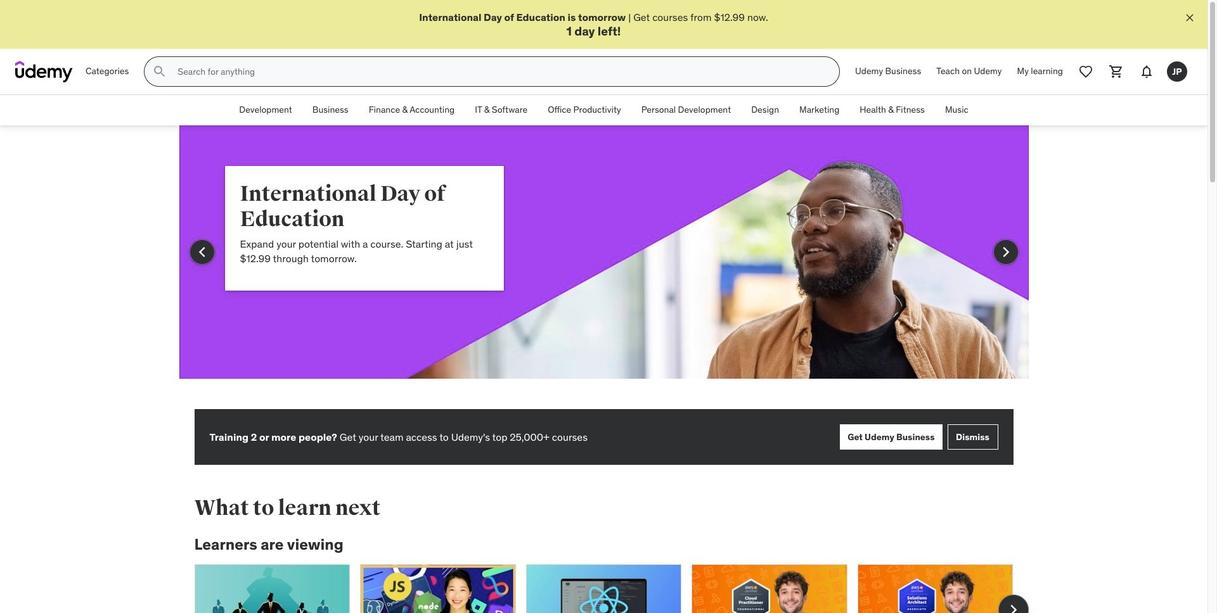 Task type: vqa. For each thing, say whether or not it's contained in the screenshot.
the 5 Courses
no



Task type: locate. For each thing, give the bounding box(es) containing it.
next image
[[996, 242, 1016, 263], [1003, 600, 1023, 614]]

0 vertical spatial next image
[[996, 242, 1016, 263]]

carousel element
[[179, 126, 1029, 410], [194, 565, 1029, 614]]

1 vertical spatial next image
[[1003, 600, 1023, 614]]

close image
[[1184, 11, 1196, 24]]

0 vertical spatial carousel element
[[179, 126, 1029, 410]]

Search for anything text field
[[175, 61, 824, 83]]

shopping cart with 0 items image
[[1109, 64, 1124, 79]]



Task type: describe. For each thing, give the bounding box(es) containing it.
previous image
[[192, 242, 212, 263]]

notifications image
[[1139, 64, 1154, 79]]

wishlist image
[[1078, 64, 1093, 79]]

udemy image
[[15, 61, 73, 83]]

submit search image
[[152, 64, 168, 79]]

1 vertical spatial carousel element
[[194, 565, 1029, 614]]



